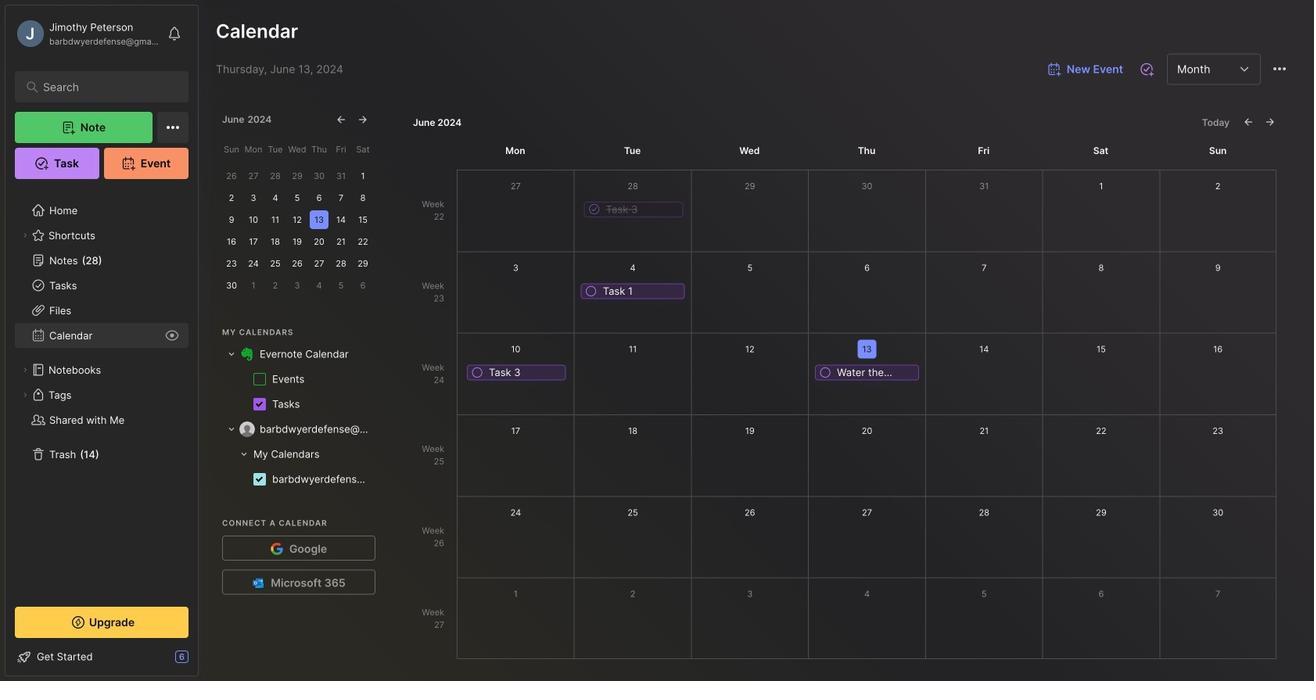 Task type: locate. For each thing, give the bounding box(es) containing it.
row
[[222, 342, 372, 367], [222, 367, 372, 392], [222, 392, 372, 417], [222, 417, 372, 442], [222, 442, 372, 467], [222, 467, 372, 492]]

None checkbox
[[606, 203, 678, 217], [603, 284, 680, 298], [489, 366, 561, 380], [837, 366, 914, 380], [606, 203, 678, 217], [603, 284, 680, 298], [489, 366, 561, 380], [837, 366, 914, 380]]

arrow image
[[227, 350, 236, 359]]

cell right select719 checkbox
[[272, 397, 306, 412]]

Select725 checkbox
[[254, 473, 266, 486]]

2 grid from the top
[[222, 417, 372, 492]]

0 vertical spatial arrow image
[[227, 425, 236, 434]]

June field
[[222, 113, 248, 126]]

tree
[[5, 189, 198, 593]]

arrow image
[[227, 425, 236, 434], [239, 450, 249, 459]]

2024 field
[[248, 113, 275, 126]]

2 row from the top
[[222, 367, 372, 392]]

0 horizontal spatial arrow image
[[227, 425, 236, 434]]

Account field
[[15, 18, 160, 49]]

Help and Learning task checklist field
[[5, 645, 198, 670]]

cell
[[260, 347, 352, 362], [272, 372, 311, 387], [272, 397, 306, 412], [260, 422, 372, 437], [249, 447, 320, 462], [272, 472, 372, 488]]

cell down select719 checkbox
[[260, 422, 372, 437]]

None search field
[[43, 77, 168, 96]]

grid
[[222, 342, 372, 417], [222, 417, 372, 492]]

1 row from the top
[[222, 342, 372, 367]]

row group
[[222, 442, 372, 492]]

None text field
[[1178, 63, 1234, 76]]

1 horizontal spatial arrow image
[[239, 450, 249, 459]]

6 row from the top
[[222, 467, 372, 492]]

cell right select718 "option"
[[272, 372, 311, 387]]

1 grid from the top
[[222, 342, 372, 417]]

More actions field
[[1265, 53, 1296, 85]]

cell right "select725" checkbox
[[272, 472, 372, 488]]

None field
[[1168, 54, 1261, 85]]



Task type: vqa. For each thing, say whether or not it's contained in the screenshot.
New Task Icon
yes



Task type: describe. For each thing, give the bounding box(es) containing it.
1 vertical spatial arrow image
[[239, 450, 249, 459]]

3 row from the top
[[222, 392, 372, 417]]

4 row from the top
[[222, 417, 372, 442]]

new task image
[[1139, 61, 1155, 77]]

none search field inside main element
[[43, 77, 168, 96]]

Select719 checkbox
[[254, 398, 266, 411]]

5 row from the top
[[222, 442, 372, 467]]

expand tags image
[[20, 390, 30, 400]]

cell up select718 "option"
[[260, 347, 352, 362]]

click to collapse image
[[198, 653, 209, 671]]

cell up "select725" checkbox
[[249, 447, 320, 462]]

expand notebooks image
[[20, 365, 30, 375]]

Select718 checkbox
[[254, 373, 266, 386]]

main element
[[0, 0, 203, 682]]

more actions image
[[1271, 59, 1290, 78]]

Search text field
[[43, 80, 168, 95]]

tree inside main element
[[5, 189, 198, 593]]



